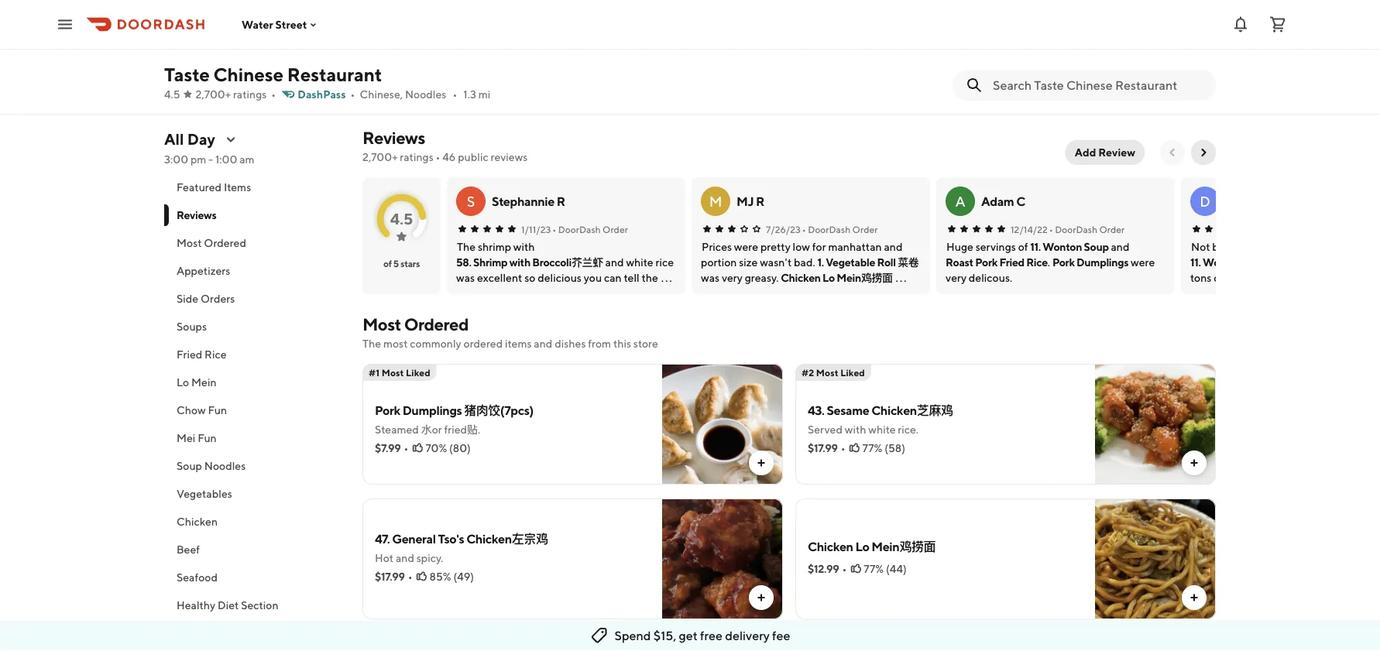Task type: describe. For each thing, give the bounding box(es) containing it.
1 horizontal spatial 4.5
[[390, 210, 413, 228]]

doordash for s
[[558, 224, 601, 235]]

featured items
[[177, 181, 251, 194]]

specials
[[211, 627, 251, 640]]

0 horizontal spatial 2,700+
[[196, 88, 231, 101]]

get
[[679, 629, 698, 643]]

2 vertical spatial soup
[[177, 460, 202, 473]]

side orders
[[177, 292, 235, 305]]

steamed
[[375, 423, 419, 436]]

12/14/22
[[1011, 224, 1048, 235]]

reviews
[[491, 151, 528, 163]]

s
[[467, 193, 475, 210]]

adam
[[982, 194, 1015, 209]]

vegetable lo mein菜 捞面
[[1106, 53, 1220, 85]]

add item to cart image for 43. sesame chicken芝麻鸡
[[1189, 457, 1201, 470]]

• doordash order for s
[[553, 224, 628, 235]]

ordered for most ordered the most commonly ordered items and dishes from this store
[[404, 315, 469, 335]]

healthy
[[177, 599, 216, 612]]

3:00 pm - 1:00 am
[[164, 153, 255, 166]]

mein鸡捞面 inside the 1. vegetable roll 菜卷 chicken lo mein鸡捞面
[[837, 272, 893, 284]]

0 horizontal spatial 70%
[[426, 442, 447, 455]]

add
[[1075, 146, 1097, 159]]

soups button
[[164, 313, 344, 341]]

sesame for served
[[827, 403, 870, 418]]

tso's
[[438, 532, 464, 547]]

0 vertical spatial 47. general tso's chicken左宗鸡 image
[[511, 0, 648, 47]]

(22)
[[1187, 89, 1207, 102]]

fried rice
[[177, 348, 227, 361]]

$17.99 for 77% (58)
[[808, 442, 838, 455]]

mi
[[479, 88, 491, 101]]

$17.99 for 85% (49)
[[375, 571, 405, 583]]

#1 most liked
[[369, 367, 431, 378]]

add item to cart image for 47. general tso's chicken左宗鸡
[[755, 592, 768, 604]]

soup noodles button
[[164, 452, 344, 480]]

#2
[[802, 367, 815, 378]]

0 vertical spatial vegetable lo mein菜捞面 image
[[1099, 0, 1237, 47]]

• right "1/11/23" in the left top of the page
[[553, 224, 557, 235]]

0 vertical spatial pork dumplings 猪肉饺(7pcs) image
[[952, 0, 1089, 47]]

water street button
[[242, 18, 320, 31]]

delivery
[[725, 629, 770, 643]]

stars
[[401, 258, 420, 269]]

adam c
[[982, 194, 1026, 209]]

菜卷
[[898, 256, 919, 269]]

order for s
[[603, 224, 628, 235]]

previous image
[[1167, 146, 1179, 159]]

commonly
[[410, 337, 462, 350]]

white
[[869, 423, 896, 436]]

0 vertical spatial $17.99
[[370, 89, 401, 102]]

1 horizontal spatial 43. sesame chicken芝麻鸡 image
[[1096, 364, 1216, 485]]

noodles for soup
[[204, 460, 246, 473]]

0 horizontal spatial (58)
[[448, 89, 469, 102]]

• doordash order for m
[[803, 224, 878, 235]]

#1
[[369, 367, 380, 378]]

0 vertical spatial ratings
[[233, 88, 267, 101]]

next image
[[1198, 146, 1210, 159]]

1 vertical spatial vegetable lo mein菜捞面 image
[[1096, 634, 1216, 652]]

stephannie
[[492, 194, 555, 209]]

• down restaurant
[[351, 88, 355, 101]]

reviews link
[[363, 128, 425, 148]]

85% (49)
[[430, 571, 474, 583]]

fried贴.
[[444, 423, 481, 436]]

lo mein
[[177, 376, 217, 389]]

most right #2
[[817, 367, 839, 378]]

捞面
[[1106, 70, 1130, 85]]

shrimp
[[473, 256, 508, 269]]

beef button
[[164, 536, 344, 564]]

spend $15, get free delivery fee
[[615, 629, 791, 643]]

chow fun
[[177, 404, 227, 417]]

• doordash order for a
[[1050, 224, 1125, 235]]

fun for mei fun
[[198, 432, 217, 445]]

85%
[[430, 571, 451, 583]]

1 horizontal spatial chicken lo mein鸡捞面 image
[[1096, 499, 1216, 620]]

vegetable inside the 1. vegetable roll 菜卷 chicken lo mein鸡捞面
[[826, 256, 876, 269]]

• down steamed
[[404, 442, 409, 455]]

most inside most ordered button
[[177, 237, 202, 249]]

ordered for most ordered
[[204, 237, 246, 249]]

11. wonton soup roast pork fried rice pork dumplings
[[946, 241, 1129, 269]]

fried rice button
[[164, 341, 344, 369]]

-
[[209, 153, 213, 166]]

healthy diet section
[[177, 599, 279, 612]]

47.
[[375, 532, 390, 547]]

3:00
[[164, 153, 188, 166]]

soup for 11. wonton soup roast pork fried rice pork dumplings
[[1084, 241, 1109, 253]]

fried inside button
[[177, 348, 202, 361]]

5
[[394, 258, 399, 269]]

healthy diet section button
[[164, 592, 344, 620]]

review
[[1099, 146, 1136, 159]]

$17.99 • for 77% (58)
[[808, 442, 846, 455]]

11. for 11. wonton soup
[[1191, 256, 1201, 269]]

house
[[177, 627, 208, 640]]

0 horizontal spatial 11. wonton soup button
[[1031, 239, 1109, 255]]

• down '饺(7pcs)'
[[989, 89, 994, 102]]

$12.99 for $12.99 •
[[808, 563, 839, 576]]

猪肉
[[1048, 53, 1072, 68]]

chinese, noodles • 1.3 mi
[[360, 88, 491, 101]]

lo inside vegetable lo mein菜 捞面
[[1164, 53, 1178, 68]]

1 horizontal spatial 77% (58)
[[863, 442, 906, 455]]

2,700+ ratings •
[[196, 88, 276, 101]]

mein菜
[[1180, 53, 1220, 68]]

reviews 2,700+ ratings • 46 public reviews
[[363, 128, 528, 163]]

this
[[614, 337, 632, 350]]

liked for sesame
[[841, 367, 865, 378]]

roast
[[946, 256, 974, 269]]

sesame for 麻鸡
[[389, 53, 431, 68]]

water street
[[242, 18, 307, 31]]

pork right roast pork fried rice button
[[1053, 256, 1075, 269]]

chinese,
[[360, 88, 403, 101]]

0 vertical spatial 70%
[[1011, 89, 1032, 102]]

Item Search search field
[[993, 77, 1204, 94]]

most ordered
[[177, 237, 246, 249]]

• right chinese,
[[405, 89, 409, 102]]

0 horizontal spatial pork dumplings 猪肉饺(7pcs) image
[[662, 364, 783, 485]]

soups
[[177, 320, 207, 333]]

1/11/23
[[521, 224, 551, 235]]

house specials button
[[164, 620, 344, 648]]

0 vertical spatial 77%
[[426, 89, 446, 102]]

order for m
[[853, 224, 878, 235]]

$17.99 • for 85% (49)
[[375, 571, 413, 583]]

ordered
[[464, 337, 503, 350]]

most right #1
[[382, 367, 404, 378]]

doordash for m
[[808, 224, 851, 235]]

11. wonton soup
[[1191, 256, 1269, 269]]

1.3
[[464, 88, 476, 101]]

the
[[363, 337, 381, 350]]

pork dumplings 猪肉 饺(7pcs)
[[958, 53, 1072, 85]]

chicken for chicken lo mein鸡捞面
[[808, 540, 854, 554]]

mj r
[[737, 194, 765, 209]]

1 horizontal spatial 39. chicken with broccoli鸡芥兰 image
[[805, 0, 942, 47]]

served
[[808, 423, 843, 436]]

77% (44)
[[864, 563, 907, 576]]

spicy.
[[417, 552, 444, 565]]

1 vertical spatial 47. general tso's chicken左宗鸡 image
[[662, 499, 783, 620]]

0 vertical spatial (80)
[[1034, 89, 1056, 102]]

(44)
[[886, 563, 907, 576]]

noodles for chinese,
[[405, 88, 447, 101]]

chicken lo mein鸡捞面 button
[[781, 270, 893, 286]]

seafood button
[[164, 564, 344, 592]]

0 vertical spatial 43. sesame chicken芝麻鸡 image
[[363, 0, 501, 47]]

taste chinese restaurant
[[164, 63, 382, 85]]

most
[[383, 337, 408, 350]]

seafood
[[177, 571, 218, 584]]



Task type: vqa. For each thing, say whether or not it's contained in the screenshot.
11. WONTON SOUP ROAST PORK FRIED RICE PORK DUMPLINGS at top right
yes



Task type: locate. For each thing, give the bounding box(es) containing it.
(58) left mi
[[448, 89, 469, 102]]

$12.99 down chicken lo mein鸡捞面
[[808, 563, 839, 576]]

1 horizontal spatial pork dumplings 猪肉饺(7pcs) image
[[952, 0, 1089, 47]]

47. general tso's chicken左宗鸡 image
[[511, 0, 648, 47], [662, 499, 783, 620]]

1 vertical spatial soup
[[1245, 256, 1269, 269]]

liked down commonly
[[406, 367, 431, 378]]

0 horizontal spatial r
[[557, 194, 565, 209]]

77%
[[426, 89, 446, 102], [863, 442, 883, 455], [864, 563, 884, 576]]

noodles down 43. sesame chicken芝 麻鸡
[[405, 88, 447, 101]]

a
[[956, 193, 966, 210]]

11. down 12/14/22
[[1031, 241, 1041, 253]]

43. up "served"
[[808, 403, 825, 418]]

1 horizontal spatial rice
[[1027, 256, 1048, 269]]

1 vertical spatial chicken lo mein鸡捞面 image
[[1096, 499, 1216, 620]]

mein鸡捞面 up (44) at the right bottom
[[872, 540, 936, 554]]

sesame
[[389, 53, 431, 68], [827, 403, 870, 418]]

chicken inside button
[[177, 516, 218, 528]]

0 vertical spatial 43.
[[370, 53, 386, 68]]

with inside 43. sesame chicken芝麻鸡 served with white rice.
[[845, 423, 867, 436]]

m
[[709, 193, 722, 210]]

1 vertical spatial with
[[845, 423, 867, 436]]

0 vertical spatial 70% (80)
[[1011, 89, 1056, 102]]

dumplings for 猪肉饺(7pcs)
[[403, 403, 462, 418]]

diet
[[218, 599, 239, 612]]

ordered up appetizers
[[204, 237, 246, 249]]

2 • doordash order from the left
[[803, 224, 878, 235]]

fun right 'chow'
[[208, 404, 227, 417]]

1 • doordash order from the left
[[553, 224, 628, 235]]

0 horizontal spatial noodles
[[204, 460, 246, 473]]

r right mj
[[756, 194, 765, 209]]

1 vertical spatial $17.99
[[808, 442, 838, 455]]

doordash
[[558, 224, 601, 235], [808, 224, 851, 235], [1055, 224, 1098, 235]]

0 horizontal spatial chicken lo mein鸡捞面 image
[[658, 0, 795, 47]]

items
[[505, 337, 532, 350]]

1 horizontal spatial soup
[[1084, 241, 1109, 253]]

$7.99 •
[[375, 442, 409, 455]]

spend
[[615, 629, 651, 643]]

1 vertical spatial mein鸡捞面
[[872, 540, 936, 554]]

77% (58) down 43. sesame chicken芝 麻鸡
[[426, 89, 469, 102]]

c
[[1017, 194, 1026, 209]]

mein
[[191, 376, 217, 389]]

70% (80) down fried贴.
[[426, 442, 471, 455]]

lo left mein菜
[[1164, 53, 1178, 68]]

$7.99 down '饺(7pcs)'
[[958, 89, 986, 102]]

sesame inside 43. sesame chicken芝 麻鸡
[[389, 53, 431, 68]]

0 vertical spatial fried
[[1000, 256, 1025, 269]]

pork inside pork dumplings 猪肉 饺(7pcs)
[[958, 53, 984, 68]]

ordered up commonly
[[404, 315, 469, 335]]

• down taste chinese restaurant
[[271, 88, 276, 101]]

0 horizontal spatial and
[[396, 552, 415, 565]]

doordash up pork dumplings button
[[1055, 224, 1098, 235]]

1 horizontal spatial with
[[845, 423, 867, 436]]

sesame up 麻鸡
[[389, 53, 431, 68]]

vegetables button
[[164, 480, 344, 508]]

11. down d
[[1191, 256, 1201, 269]]

featured items button
[[164, 174, 344, 201]]

fried down the soups
[[177, 348, 202, 361]]

0 horizontal spatial dumplings
[[403, 403, 462, 418]]

soup for 11. wonton soup
[[1245, 256, 1269, 269]]

wonton inside button
[[1203, 256, 1243, 269]]

and inside 47. general tso's chicken左宗鸡 hot and spicy.
[[396, 552, 415, 565]]

麻鸡
[[370, 70, 394, 85]]

2 vertical spatial dumplings
[[403, 403, 462, 418]]

order for a
[[1100, 224, 1125, 235]]

0 items, open order cart image
[[1269, 15, 1288, 34]]

2 doordash from the left
[[808, 224, 851, 235]]

mei fun button
[[164, 425, 344, 452]]

lo left mein
[[177, 376, 189, 389]]

house specials
[[177, 627, 251, 640]]

43. for 43. sesame chicken芝 麻鸡
[[370, 53, 386, 68]]

wonton inside '11. wonton soup roast pork fried rice pork dumplings'
[[1043, 241, 1083, 253]]

with left white
[[845, 423, 867, 436]]

fried inside '11. wonton soup roast pork fried rice pork dumplings'
[[1000, 256, 1025, 269]]

r for s
[[557, 194, 565, 209]]

(80)
[[1034, 89, 1056, 102], [449, 442, 471, 455]]

most inside most ordered the most commonly ordered items and dishes from this store
[[363, 315, 401, 335]]

2,700+ inside reviews 2,700+ ratings • 46 public reviews
[[363, 151, 398, 163]]

$12.99 •
[[808, 563, 847, 576]]

0 horizontal spatial 47. general tso's chicken左宗鸡 image
[[511, 0, 648, 47]]

0 horizontal spatial add item to cart image
[[755, 457, 768, 470]]

• left 86%
[[1142, 89, 1147, 102]]

most
[[177, 237, 202, 249], [363, 315, 401, 335], [382, 367, 404, 378], [817, 367, 839, 378]]

reviews inside reviews 2,700+ ratings • 46 public reviews
[[363, 128, 425, 148]]

1 horizontal spatial order
[[853, 224, 878, 235]]

1 horizontal spatial 70% (80)
[[1011, 89, 1056, 102]]

1.
[[818, 256, 824, 269]]

(58) down white
[[885, 442, 906, 455]]

0 horizontal spatial vegetable
[[826, 256, 876, 269]]

77% down white
[[863, 442, 883, 455]]

vegetable up chicken lo mein鸡捞面 button
[[826, 256, 876, 269]]

all
[[164, 130, 184, 148]]

1 add item to cart image from the left
[[755, 592, 768, 604]]

dishes
[[555, 337, 586, 350]]

•
[[271, 88, 276, 101], [351, 88, 355, 101], [453, 88, 457, 101], [405, 89, 409, 102], [989, 89, 994, 102], [1142, 89, 1147, 102], [436, 151, 440, 163], [553, 224, 557, 235], [803, 224, 806, 235], [1050, 224, 1054, 235], [404, 442, 409, 455], [841, 442, 846, 455], [843, 563, 847, 576], [408, 571, 413, 583]]

ratings down "chinese"
[[233, 88, 267, 101]]

lo mein button
[[164, 369, 344, 397]]

doordash up broccoli芥兰虾
[[558, 224, 601, 235]]

reviews down featured
[[177, 209, 216, 222]]

add item to cart image
[[755, 592, 768, 604], [1189, 592, 1201, 604]]

1 vertical spatial (58)
[[885, 442, 906, 455]]

am
[[240, 153, 255, 166]]

43. sesame chicken芝 麻鸡
[[370, 53, 491, 85]]

lo up 77% (44)
[[856, 540, 870, 554]]

add item to cart image
[[755, 457, 768, 470], [1189, 457, 1201, 470]]

pork dumplings 猪肉饺(7pcs) image
[[952, 0, 1089, 47], [662, 364, 783, 485]]

3 order from the left
[[1100, 224, 1125, 235]]

(80) down fried贴.
[[449, 442, 471, 455]]

77% (58) down white
[[863, 442, 906, 455]]

most ordered the most commonly ordered items and dishes from this store
[[363, 315, 658, 350]]

43. inside 43. sesame chicken芝 麻鸡
[[370, 53, 386, 68]]

and right hot
[[396, 552, 415, 565]]

#2 most liked
[[802, 367, 865, 378]]

vegetable inside vegetable lo mein菜 捞面
[[1106, 53, 1162, 68]]

1 horizontal spatial $7.99
[[958, 89, 986, 102]]

2,700+ down taste
[[196, 88, 231, 101]]

43. inside 43. sesame chicken芝麻鸡 served with white rice.
[[808, 403, 825, 418]]

0 vertical spatial rice
[[1027, 256, 1048, 269]]

1 vertical spatial vegetable
[[826, 256, 876, 269]]

1 vertical spatial 2,700+
[[363, 151, 398, 163]]

chicken up $12.99 •
[[808, 540, 854, 554]]

add item to cart image for pork dumplings 猪肉饺(7pcs)
[[755, 457, 768, 470]]

order up broccoli芥兰虾
[[603, 224, 628, 235]]

chow
[[177, 404, 206, 417]]

1 horizontal spatial liked
[[841, 367, 865, 378]]

order
[[603, 224, 628, 235], [853, 224, 878, 235], [1100, 224, 1125, 235]]

2 vertical spatial 77%
[[864, 563, 884, 576]]

0 vertical spatial dumplings
[[986, 53, 1046, 68]]

1 horizontal spatial 11. wonton soup button
[[1191, 255, 1269, 270]]

86% (22)
[[1164, 89, 1207, 102]]

1 vertical spatial 77%
[[863, 442, 883, 455]]

70% down 水or on the bottom left of page
[[426, 442, 447, 455]]

fun inside the chow fun button
[[208, 404, 227, 417]]

0 horizontal spatial 11.
[[1031, 241, 1041, 253]]

0 horizontal spatial $12.99
[[808, 563, 839, 576]]

1 horizontal spatial 70%
[[1011, 89, 1032, 102]]

1 horizontal spatial doordash
[[808, 224, 851, 235]]

0 horizontal spatial 70% (80)
[[426, 442, 471, 455]]

43. sesame chicken芝麻鸡 image
[[363, 0, 501, 47], [1096, 364, 1216, 485]]

2 horizontal spatial • doordash order
[[1050, 224, 1125, 235]]

$7.99 down steamed
[[375, 442, 401, 455]]

1 horizontal spatial add item to cart image
[[1189, 592, 1201, 604]]

liked right #2
[[841, 367, 865, 378]]

$12.99 down 捞面
[[1106, 89, 1139, 102]]

11. wonton soup button down 12/14/22
[[1031, 239, 1109, 255]]

(49)
[[454, 571, 474, 583]]

r right stephannie at the top left
[[557, 194, 565, 209]]

• doordash order up pork dumplings button
[[1050, 224, 1125, 235]]

0 vertical spatial (58)
[[448, 89, 469, 102]]

add item to cart image for chicken lo mein鸡捞面
[[1189, 592, 1201, 604]]

most up appetizers
[[177, 237, 202, 249]]

0 vertical spatial $7.99
[[958, 89, 986, 102]]

• doordash order up 1.
[[803, 224, 878, 235]]

1 vertical spatial wonton
[[1203, 256, 1243, 269]]

1 horizontal spatial vegetable
[[1106, 53, 1162, 68]]

fun inside mei fun button
[[198, 432, 217, 445]]

• doordash order up broccoli芥兰虾
[[553, 224, 628, 235]]

lo inside "button"
[[177, 376, 189, 389]]

rice inside '11. wonton soup roast pork fried rice pork dumplings'
[[1027, 256, 1048, 269]]

open menu image
[[56, 15, 74, 34]]

dumplings inside '11. wonton soup roast pork fried rice pork dumplings'
[[1077, 256, 1129, 269]]

dumplings inside pork dumplings 猪肉饺(7pcs) steamed 水or fried贴.
[[403, 403, 462, 418]]

11. wonton soup button down d
[[1191, 255, 1269, 270]]

43. sesame chicken芝麻鸡 served with white rice.
[[808, 403, 953, 436]]

$12.99 for $12.99
[[1106, 89, 1139, 102]]

with
[[510, 256, 531, 269], [845, 423, 867, 436]]

with right shrimp
[[510, 256, 531, 269]]

1 horizontal spatial add item to cart image
[[1189, 457, 1201, 470]]

chicken lo mein鸡捞面 image
[[658, 0, 795, 47], [1096, 499, 1216, 620]]

pork inside pork dumplings 猪肉饺(7pcs) steamed 水or fried贴.
[[375, 403, 400, 418]]

order up 1. vegetable roll 菜卷 button
[[853, 224, 878, 235]]

doordash for a
[[1055, 224, 1098, 235]]

dumplings for 猪肉
[[986, 53, 1046, 68]]

(58)
[[448, 89, 469, 102], [885, 442, 906, 455]]

1 vertical spatial 4.5
[[390, 210, 413, 228]]

1. vegetable roll 菜卷 chicken lo mein鸡捞面
[[781, 256, 919, 284]]

side orders button
[[164, 285, 344, 313]]

0 horizontal spatial liked
[[406, 367, 431, 378]]

reviews down chinese,
[[363, 128, 425, 148]]

mein鸡捞面 down 1. vegetable roll 菜卷 button
[[837, 272, 893, 284]]

1 r from the left
[[557, 194, 565, 209]]

from
[[588, 337, 611, 350]]

rice up mein
[[205, 348, 227, 361]]

soup
[[1084, 241, 1109, 253], [1245, 256, 1269, 269], [177, 460, 202, 473]]

dumplings inside pork dumplings 猪肉 饺(7pcs)
[[986, 53, 1046, 68]]

0 vertical spatial with
[[510, 256, 531, 269]]

vegetable up 捞面
[[1106, 53, 1162, 68]]

1 horizontal spatial • doordash order
[[803, 224, 878, 235]]

reviews for reviews 2,700+ ratings • 46 public reviews
[[363, 128, 425, 148]]

0 horizontal spatial 4.5
[[164, 88, 180, 101]]

noodles up vegetables
[[204, 460, 246, 473]]

77% for $17.99 •
[[863, 442, 883, 455]]

(80) down 猪肉
[[1034, 89, 1056, 102]]

1 vertical spatial reviews
[[177, 209, 216, 222]]

$17.99 • down "served"
[[808, 442, 846, 455]]

of 5 stars
[[384, 258, 420, 269]]

wonton up pork dumplings button
[[1043, 241, 1083, 253]]

2,700+ down reviews link
[[363, 151, 398, 163]]

$12.99
[[1106, 89, 1139, 102], [808, 563, 839, 576]]

water
[[242, 18, 273, 31]]

3 • doordash order from the left
[[1050, 224, 1125, 235]]

1 vertical spatial 70% (80)
[[426, 442, 471, 455]]

39. chicken with broccoli鸡芥兰 image
[[805, 0, 942, 47], [662, 634, 783, 652]]

2 add item to cart image from the left
[[1189, 457, 1201, 470]]

menus image
[[225, 133, 237, 146]]

1 order from the left
[[603, 224, 628, 235]]

$17.99 down 麻鸡
[[370, 89, 401, 102]]

$15,
[[654, 629, 677, 643]]

soup inside '11. wonton soup roast pork fried rice pork dumplings'
[[1084, 241, 1109, 253]]

1 horizontal spatial 11.
[[1191, 256, 1201, 269]]

0 vertical spatial and
[[534, 337, 553, 350]]

rice.
[[898, 423, 919, 436]]

1 vertical spatial noodles
[[204, 460, 246, 473]]

1 horizontal spatial dumplings
[[986, 53, 1046, 68]]

水or
[[421, 423, 442, 436]]

0 horizontal spatial • doordash order
[[553, 224, 628, 235]]

$17.99 • down hot
[[375, 571, 413, 583]]

order up pork dumplings button
[[1100, 224, 1125, 235]]

reviews for reviews
[[177, 209, 216, 222]]

1 horizontal spatial 47. general tso's chicken左宗鸡 image
[[662, 499, 783, 620]]

mei fun
[[177, 432, 217, 445]]

fee
[[773, 629, 791, 643]]

11. inside '11. wonton soup roast pork fried rice pork dumplings'
[[1031, 241, 1041, 253]]

43. for 43. sesame chicken芝麻鸡 served with white rice.
[[808, 403, 825, 418]]

0 vertical spatial 77% (58)
[[426, 89, 469, 102]]

lo down 1.
[[823, 272, 835, 284]]

43. up 麻鸡
[[370, 53, 386, 68]]

ratings down reviews link
[[400, 151, 434, 163]]

1 vertical spatial fun
[[198, 432, 217, 445]]

1 add item to cart image from the left
[[755, 457, 768, 470]]

11. for 11. wonton soup roast pork fried rice pork dumplings
[[1031, 241, 1041, 253]]

0 vertical spatial noodles
[[405, 88, 447, 101]]

sesame inside 43. sesame chicken芝麻鸡 served with white rice.
[[827, 403, 870, 418]]

0 vertical spatial 4.5
[[164, 88, 180, 101]]

猪肉饺(7pcs)
[[464, 403, 534, 418]]

$7.99 for $7.99
[[958, 89, 986, 102]]

pork dumplings button
[[1053, 255, 1129, 270]]

pork up steamed
[[375, 403, 400, 418]]

0 horizontal spatial soup
[[177, 460, 202, 473]]

2 order from the left
[[853, 224, 878, 235]]

noodles inside soup noodles button
[[204, 460, 246, 473]]

public
[[458, 151, 489, 163]]

$17.99 down hot
[[375, 571, 405, 583]]

0 horizontal spatial 43. sesame chicken芝麻鸡 image
[[363, 0, 501, 47]]

hot
[[375, 552, 394, 565]]

1 vertical spatial $17.99 •
[[375, 571, 413, 583]]

1 vertical spatial $7.99
[[375, 442, 401, 455]]

11. wonton soup button
[[1031, 239, 1109, 255], [1191, 255, 1269, 270]]

chicken inside the 1. vegetable roll 菜卷 chicken lo mein鸡捞面
[[781, 272, 821, 284]]

1 vertical spatial fried
[[177, 348, 202, 361]]

2 horizontal spatial soup
[[1245, 256, 1269, 269]]

0 horizontal spatial sesame
[[389, 53, 431, 68]]

mj
[[737, 194, 754, 209]]

0 vertical spatial $17.99 •
[[808, 442, 846, 455]]

• right 7/26/23
[[803, 224, 806, 235]]

0 vertical spatial vegetable
[[1106, 53, 1162, 68]]

most ordered button
[[164, 229, 344, 257]]

ordered inside most ordered the most commonly ordered items and dishes from this store
[[404, 315, 469, 335]]

ratings inside reviews 2,700+ ratings • 46 public reviews
[[400, 151, 434, 163]]

pork
[[958, 53, 984, 68], [976, 256, 998, 269], [1053, 256, 1075, 269], [375, 403, 400, 418]]

70% (80) down pork dumplings 猪肉 饺(7pcs)
[[1011, 89, 1056, 102]]

• left the 85%
[[408, 571, 413, 583]]

rice
[[1027, 256, 1048, 269], [205, 348, 227, 361]]

notification bell image
[[1232, 15, 1251, 34]]

1. vegetable roll 菜卷 button
[[818, 255, 919, 270]]

items
[[224, 181, 251, 194]]

• down "served"
[[841, 442, 846, 455]]

77% down chicken lo mein鸡捞面
[[864, 563, 884, 576]]

rice inside button
[[205, 348, 227, 361]]

1 horizontal spatial 43.
[[808, 403, 825, 418]]

chicken芝麻鸡
[[872, 403, 953, 418]]

• left '46'
[[436, 151, 440, 163]]

pork right roast
[[976, 256, 998, 269]]

wonton down d
[[1203, 256, 1243, 269]]

d
[[1200, 193, 1211, 210]]

with inside 58. shrimp with broccoli芥兰虾 button
[[510, 256, 531, 269]]

1 doordash from the left
[[558, 224, 601, 235]]

rice down 12/14/22
[[1027, 256, 1048, 269]]

fried down 12/14/22
[[1000, 256, 1025, 269]]

fun for chow fun
[[208, 404, 227, 417]]

0 vertical spatial chicken lo mein鸡捞面 image
[[658, 0, 795, 47]]

sesame up "served"
[[827, 403, 870, 418]]

58. shrimp with broccoli芥兰虾 button
[[456, 255, 603, 270]]

fun right mei on the left bottom of the page
[[198, 432, 217, 445]]

1 horizontal spatial 2,700+
[[363, 151, 398, 163]]

70% down pork dumplings 猪肉 饺(7pcs)
[[1011, 89, 1032, 102]]

2 add item to cart image from the left
[[1189, 592, 1201, 604]]

0 horizontal spatial ratings
[[233, 88, 267, 101]]

• right 12/14/22
[[1050, 224, 1054, 235]]

$7.99 for $7.99 •
[[375, 442, 401, 455]]

orders
[[201, 292, 235, 305]]

chicken down 1.
[[781, 272, 821, 284]]

2 liked from the left
[[841, 367, 865, 378]]

$17.99 down "served"
[[808, 442, 838, 455]]

doordash up 1.
[[808, 224, 851, 235]]

chicken for chicken
[[177, 516, 218, 528]]

pork up '饺(7pcs)'
[[958, 53, 984, 68]]

0 horizontal spatial (80)
[[449, 442, 471, 455]]

taste
[[164, 63, 210, 85]]

77% down 43. sesame chicken芝 麻鸡
[[426, 89, 446, 102]]

wonton for 11. wonton soup roast pork fried rice pork dumplings
[[1043, 241, 1083, 253]]

4.5 down taste
[[164, 88, 180, 101]]

• inside reviews 2,700+ ratings • 46 public reviews
[[436, 151, 440, 163]]

lo inside the 1. vegetable roll 菜卷 chicken lo mein鸡捞面
[[823, 272, 835, 284]]

and inside most ordered the most commonly ordered items and dishes from this store
[[534, 337, 553, 350]]

featured
[[177, 181, 222, 194]]

0 horizontal spatial add item to cart image
[[755, 592, 768, 604]]

• left the 1.3
[[453, 88, 457, 101]]

0 horizontal spatial rice
[[205, 348, 227, 361]]

1 horizontal spatial wonton
[[1203, 256, 1243, 269]]

1 vertical spatial 77% (58)
[[863, 442, 906, 455]]

• down chicken lo mein鸡捞面
[[843, 563, 847, 576]]

0 horizontal spatial fried
[[177, 348, 202, 361]]

side
[[177, 292, 198, 305]]

chicken lo mein鸡捞面
[[808, 540, 936, 554]]

most up the
[[363, 315, 401, 335]]

4.5 up the of 5 stars
[[390, 210, 413, 228]]

58.
[[456, 256, 472, 269]]

r for m
[[756, 194, 765, 209]]

1 vertical spatial 11.
[[1191, 256, 1201, 269]]

liked for dumplings
[[406, 367, 431, 378]]

vegetable lo mein菜捞面 image
[[1099, 0, 1237, 47], [1096, 634, 1216, 652]]

wonton for 11. wonton soup
[[1203, 256, 1243, 269]]

饺(7pcs)
[[958, 70, 1004, 85]]

2 r from the left
[[756, 194, 765, 209]]

0 horizontal spatial 43.
[[370, 53, 386, 68]]

and right items
[[534, 337, 553, 350]]

chow fun button
[[164, 397, 344, 425]]

0 horizontal spatial 39. chicken with broccoli鸡芥兰 image
[[662, 634, 783, 652]]

1 liked from the left
[[406, 367, 431, 378]]

2 vertical spatial chicken
[[808, 540, 854, 554]]

1 horizontal spatial (58)
[[885, 442, 906, 455]]

1 vertical spatial 70%
[[426, 442, 447, 455]]

chicken左宗鸡
[[467, 532, 548, 547]]

chicken button
[[164, 508, 344, 536]]

dumplings
[[986, 53, 1046, 68], [1077, 256, 1129, 269], [403, 403, 462, 418]]

ordered inside button
[[204, 237, 246, 249]]

vegetables
[[177, 488, 232, 501]]

0 vertical spatial fun
[[208, 404, 227, 417]]

77% for $12.99 •
[[864, 563, 884, 576]]

2,700+
[[196, 88, 231, 101], [363, 151, 398, 163]]

1 vertical spatial dumplings
[[1077, 256, 1129, 269]]

0 vertical spatial wonton
[[1043, 241, 1083, 253]]

3 doordash from the left
[[1055, 224, 1098, 235]]

chicken down vegetables
[[177, 516, 218, 528]]

1 vertical spatial ratings
[[400, 151, 434, 163]]



